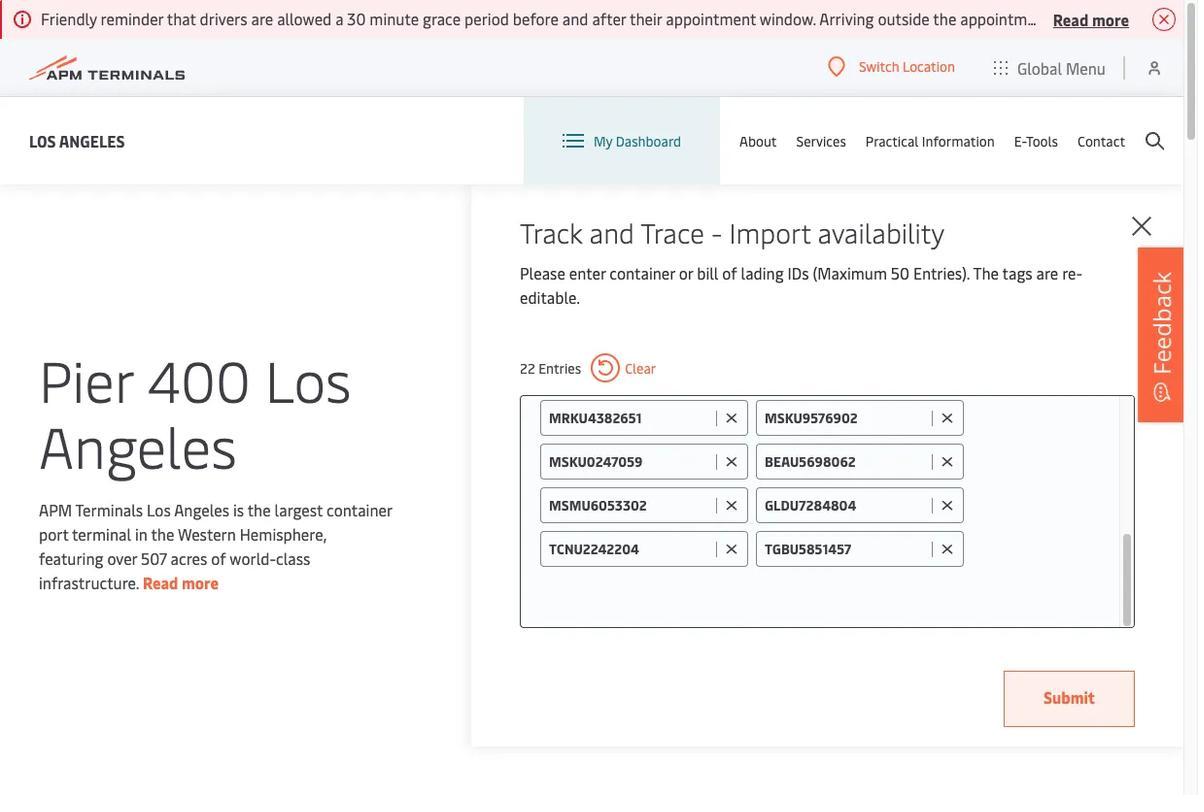 Task type: vqa. For each thing, say whether or not it's contained in the screenshot.
NEWS
no



Task type: locate. For each thing, give the bounding box(es) containing it.
read
[[1053, 8, 1089, 30], [143, 572, 178, 593]]

1 vertical spatial of
[[211, 548, 226, 569]]

pier
[[39, 341, 133, 417]]

1 vertical spatial container
[[327, 499, 392, 520]]

pier 400 los angeles
[[39, 341, 352, 484]]

read down the 507
[[143, 572, 178, 593]]

of down western
[[211, 548, 226, 569]]

class
[[276, 548, 310, 569]]

submit
[[1044, 687, 1095, 709]]

read inside 'read more' button
[[1053, 8, 1089, 30]]

contact
[[1078, 132, 1125, 150]]

angeles inside 'apm terminals los angeles is the largest container port terminal in the western hemisphere, featuring over 507 acres of world-class infrastructure.'
[[174, 499, 229, 520]]

2 horizontal spatial los
[[265, 341, 352, 417]]

acres
[[171, 548, 207, 569]]

read for 'read more' button
[[1053, 8, 1089, 30]]

about button
[[740, 97, 777, 185]]

of inside 'apm terminals los angeles is the largest container port terminal in the western hemisphere, featuring over 507 acres of world-class infrastructure.'
[[211, 548, 226, 569]]

0 vertical spatial read more
[[1053, 8, 1129, 30]]

0 vertical spatial container
[[610, 262, 675, 284]]

import
[[729, 214, 811, 251]]

los for pier 400 los angeles
[[265, 341, 352, 417]]

please enter container or bill of lading ids (maximum 50 entries). the tags are re- editable.
[[520, 262, 1083, 308]]

largest
[[275, 499, 323, 520]]

ids
[[788, 262, 809, 284]]

container left or
[[610, 262, 675, 284]]

tags
[[1003, 262, 1033, 284]]

the right 'in'
[[151, 523, 174, 545]]

more down "acres"
[[182, 572, 219, 593]]

Entered ID text field
[[549, 409, 711, 428], [765, 453, 927, 471], [549, 497, 711, 515], [549, 540, 711, 559]]

0 horizontal spatial los
[[29, 130, 56, 151]]

1 horizontal spatial container
[[610, 262, 675, 284]]

0 vertical spatial angeles
[[59, 130, 125, 151]]

apm terminals los angeles is the largest container port terminal in the western hemisphere, featuring over 507 acres of world-class infrastructure.
[[39, 499, 392, 593]]

0 horizontal spatial read more
[[143, 572, 219, 593]]

over
[[107, 548, 137, 569]]

angeles for 400
[[39, 407, 237, 484]]

more for read more link
[[182, 572, 219, 593]]

2 vertical spatial los
[[147, 499, 171, 520]]

0 horizontal spatial container
[[327, 499, 392, 520]]

read more down "acres"
[[143, 572, 219, 593]]

1 vertical spatial read more
[[143, 572, 219, 593]]

1 horizontal spatial los
[[147, 499, 171, 520]]

please
[[520, 262, 565, 284]]

more inside button
[[1092, 8, 1129, 30]]

0 vertical spatial the
[[248, 499, 271, 520]]

read more for 'read more' button
[[1053, 8, 1129, 30]]

1 vertical spatial angeles
[[39, 407, 237, 484]]

0 horizontal spatial the
[[151, 523, 174, 545]]

0 vertical spatial read
[[1053, 8, 1089, 30]]

re-
[[1062, 262, 1083, 284]]

0 vertical spatial of
[[722, 262, 737, 284]]

trace
[[641, 214, 704, 251]]

0 horizontal spatial more
[[182, 572, 219, 593]]

read more
[[1053, 8, 1129, 30], [143, 572, 219, 593]]

entries
[[539, 359, 581, 378]]

hemisphere,
[[240, 523, 326, 545]]

more left "close alert" image
[[1092, 8, 1129, 30]]

e-
[[1014, 132, 1026, 150]]

1 horizontal spatial more
[[1092, 8, 1129, 30]]

1 horizontal spatial the
[[248, 499, 271, 520]]

information
[[922, 132, 995, 150]]

practical information
[[866, 132, 995, 150]]

my dashboard button
[[563, 97, 681, 185]]

dashboard
[[616, 132, 681, 150]]

1 vertical spatial read
[[143, 572, 178, 593]]

Entered ID text field
[[765, 409, 927, 428], [549, 453, 711, 471], [765, 497, 927, 515], [765, 540, 927, 559]]

my dashboard
[[594, 132, 681, 150]]

angeles inside pier 400 los angeles
[[39, 407, 237, 484]]

0 vertical spatial more
[[1092, 8, 1129, 30]]

close alert image
[[1153, 8, 1176, 31]]

read up global menu in the top right of the page
[[1053, 8, 1089, 30]]

the right is
[[248, 499, 271, 520]]

1 horizontal spatial read more
[[1053, 8, 1129, 30]]

container
[[610, 262, 675, 284], [327, 499, 392, 520]]

the
[[248, 499, 271, 520], [151, 523, 174, 545]]

los
[[29, 130, 56, 151], [265, 341, 352, 417], [147, 499, 171, 520]]

angeles
[[59, 130, 125, 151], [39, 407, 237, 484], [174, 499, 229, 520]]

1 vertical spatial more
[[182, 572, 219, 593]]

read more link
[[143, 572, 219, 593]]

2 vertical spatial angeles
[[174, 499, 229, 520]]

read more up menu on the right top of page
[[1053, 8, 1129, 30]]

0 horizontal spatial read
[[143, 572, 178, 593]]

switch location
[[859, 58, 955, 76]]

track and trace - import availability
[[520, 214, 945, 251]]

about
[[740, 132, 777, 150]]

1 vertical spatial los
[[265, 341, 352, 417]]

track
[[520, 214, 583, 251]]

tools
[[1026, 132, 1058, 150]]

of
[[722, 262, 737, 284], [211, 548, 226, 569]]

global
[[1018, 57, 1062, 78]]

los inside pier 400 los angeles
[[265, 341, 352, 417]]

e-tools
[[1014, 132, 1058, 150]]

1 horizontal spatial of
[[722, 262, 737, 284]]

los inside 'apm terminals los angeles is the largest container port terminal in the western hemisphere, featuring over 507 acres of world-class infrastructure.'
[[147, 499, 171, 520]]

port
[[39, 523, 69, 545]]

1 vertical spatial the
[[151, 523, 174, 545]]

1 horizontal spatial read
[[1053, 8, 1089, 30]]

0 horizontal spatial of
[[211, 548, 226, 569]]

terminals
[[75, 499, 143, 520]]

menu
[[1066, 57, 1106, 78]]

more
[[1092, 8, 1129, 30], [182, 572, 219, 593]]

-
[[711, 214, 723, 251]]

22 entries
[[520, 359, 581, 378]]

feedback
[[1146, 271, 1178, 375]]

0 vertical spatial los
[[29, 130, 56, 151]]

e-tools button
[[1014, 97, 1058, 185]]

of right bill
[[722, 262, 737, 284]]

container right largest
[[327, 499, 392, 520]]

availability
[[818, 214, 945, 251]]

location
[[903, 58, 955, 76]]

are
[[1037, 262, 1059, 284]]

feedback button
[[1138, 247, 1187, 422]]

is
[[233, 499, 244, 520]]



Task type: describe. For each thing, give the bounding box(es) containing it.
switch
[[859, 58, 900, 76]]

featuring
[[39, 548, 104, 569]]

22
[[520, 359, 535, 378]]

los angeles
[[29, 130, 125, 151]]

practical information button
[[866, 97, 995, 185]]

la secondary image
[[36, 519, 377, 796]]

los for apm terminals los angeles is the largest container port terminal in the western hemisphere, featuring over 507 acres of world-class infrastructure.
[[147, 499, 171, 520]]

507
[[141, 548, 167, 569]]

services
[[796, 132, 846, 150]]

contact button
[[1078, 97, 1125, 185]]

read more button
[[1053, 7, 1129, 31]]

los angeles link
[[29, 129, 125, 153]]

apm
[[39, 499, 72, 520]]

western
[[178, 523, 236, 545]]

infrastructure.
[[39, 572, 139, 593]]

read more for read more link
[[143, 572, 219, 593]]

the
[[973, 262, 999, 284]]

switch location button
[[828, 56, 955, 78]]

lading
[[741, 262, 784, 284]]

and
[[590, 214, 635, 251]]

world-
[[230, 548, 276, 569]]

submit button
[[1004, 672, 1135, 728]]

clear
[[625, 359, 656, 378]]

more for 'read more' button
[[1092, 8, 1129, 30]]

bill
[[697, 262, 719, 284]]

los inside los angeles link
[[29, 130, 56, 151]]

400
[[148, 341, 251, 417]]

my
[[594, 132, 613, 150]]

entries).
[[913, 262, 970, 284]]

(maximum
[[813, 262, 887, 284]]

read for read more link
[[143, 572, 178, 593]]

or
[[679, 262, 693, 284]]

container inside please enter container or bill of lading ids (maximum 50 entries). the tags are re- editable.
[[610, 262, 675, 284]]

global menu button
[[975, 38, 1125, 97]]

50
[[891, 262, 910, 284]]

angeles for terminals
[[174, 499, 229, 520]]

practical
[[866, 132, 919, 150]]

enter
[[569, 262, 606, 284]]

terminal
[[72, 523, 131, 545]]

services button
[[796, 97, 846, 185]]

in
[[135, 523, 148, 545]]

container inside 'apm terminals los angeles is the largest container port terminal in the western hemisphere, featuring over 507 acres of world-class infrastructure.'
[[327, 499, 392, 520]]

editable.
[[520, 287, 580, 308]]

clear button
[[591, 354, 656, 383]]

of inside please enter container or bill of lading ids (maximum 50 entries). the tags are re- editable.
[[722, 262, 737, 284]]

global menu
[[1018, 57, 1106, 78]]



